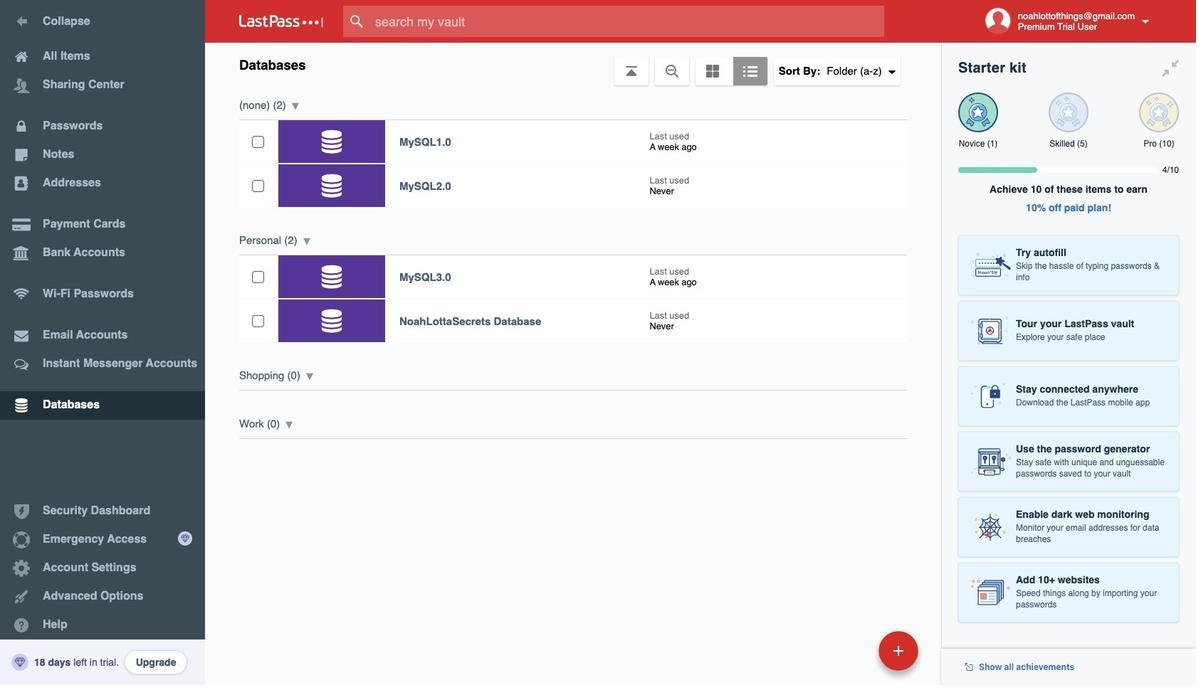 Task type: locate. For each thing, give the bounding box(es) containing it.
main navigation navigation
[[0, 0, 205, 686]]

new item navigation
[[781, 627, 927, 686]]

vault options navigation
[[205, 43, 942, 85]]



Task type: describe. For each thing, give the bounding box(es) containing it.
lastpass image
[[239, 15, 323, 28]]

search my vault text field
[[343, 6, 912, 37]]

Search search field
[[343, 6, 912, 37]]

new item element
[[781, 631, 924, 672]]



Task type: vqa. For each thing, say whether or not it's contained in the screenshot.
search my vault TEXT FIELD
yes



